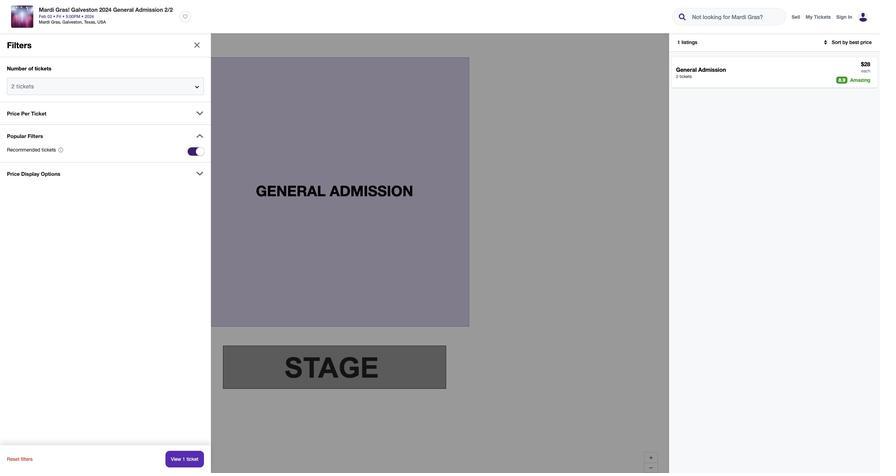 Task type: locate. For each thing, give the bounding box(es) containing it.
sell
[[792, 14, 800, 20]]

2024
[[99, 6, 112, 13], [85, 14, 94, 19]]

2024 up usa
[[99, 6, 112, 13]]

filters inside button
[[22, 40, 36, 46]]

1 price from the top
[[7, 110, 20, 117]]

0 horizontal spatial 2024
[[85, 14, 94, 19]]

Not looking for Mardi Gras? search field
[[687, 8, 785, 25]]

1 horizontal spatial admission
[[698, 66, 726, 73]]

filters up number
[[7, 40, 32, 50]]

filters up number of tickets
[[22, 40, 36, 46]]

tickets right '2' on the right top of the page
[[680, 74, 692, 79]]

popular filters
[[7, 133, 43, 139]]

sort
[[832, 39, 841, 45]]

2 mardi from the top
[[39, 19, 50, 25]]

options
[[41, 171, 60, 177]]

fri
[[56, 14, 61, 19]]

sign in link
[[837, 14, 853, 20]]

1 vertical spatial 1
[[183, 457, 185, 462]]

• down galveston
[[81, 14, 84, 19]]

02
[[47, 14, 52, 19]]

1 listings
[[678, 39, 698, 45]]

tickets
[[35, 65, 51, 71], [680, 74, 692, 79], [42, 147, 56, 153]]

price left per
[[7, 110, 20, 117]]

my
[[806, 14, 813, 20]]

• right 02
[[53, 14, 55, 19]]

1 horizontal spatial 1
[[678, 39, 680, 45]]

2 • from the left
[[62, 14, 65, 19]]

1 mardi from the top
[[39, 6, 54, 13]]

tickets up options
[[42, 147, 56, 153]]

1 vertical spatial general
[[676, 66, 697, 73]]

sign
[[837, 14, 847, 20]]

tickets right of
[[35, 65, 51, 71]]

display
[[21, 171, 39, 177]]

2024 up texas,
[[85, 14, 94, 19]]

by
[[843, 39, 848, 45]]

price left display
[[7, 171, 20, 177]]

1 vertical spatial mardi
[[39, 19, 50, 25]]

1
[[678, 39, 680, 45], [183, 457, 185, 462]]

general
[[113, 6, 134, 13], [676, 66, 697, 73]]

0 vertical spatial 2024
[[99, 6, 112, 13]]

filters
[[7, 40, 32, 50], [22, 40, 36, 46], [28, 133, 43, 139]]

my tickets
[[806, 14, 831, 20]]

0 horizontal spatial admission
[[135, 6, 163, 13]]

0 horizontal spatial •
[[53, 14, 55, 19]]

galveston,
[[62, 19, 83, 25]]

filters button
[[7, 37, 42, 49]]

mardi down feb on the left top of the page
[[39, 19, 50, 25]]

view
[[171, 457, 181, 462]]

mardi
[[39, 6, 54, 13], [39, 19, 50, 25]]

sign in
[[837, 14, 853, 20]]

listings
[[682, 39, 698, 45]]

price for price per ticket
[[7, 110, 20, 117]]

0 vertical spatial admission
[[135, 6, 163, 13]]

1 left 'listings'
[[678, 39, 680, 45]]

gras
[[51, 19, 60, 25]]

zoom in button image
[[649, 455, 654, 461]]

1 vertical spatial admission
[[698, 66, 726, 73]]

0 vertical spatial mardi
[[39, 6, 54, 13]]

0 horizontal spatial 1
[[183, 457, 185, 462]]

0 horizontal spatial general
[[113, 6, 134, 13]]

reset filters
[[7, 457, 33, 462]]

price
[[7, 110, 20, 117], [7, 171, 20, 177]]

2 price from the top
[[7, 171, 20, 177]]

1 vertical spatial price
[[7, 171, 20, 177]]

view 1 ticket
[[171, 457, 198, 462]]

number of tickets
[[7, 65, 51, 71]]

1 vertical spatial tickets
[[680, 74, 692, 79]]

reset
[[7, 457, 19, 462]]

0 vertical spatial price
[[7, 110, 20, 117]]

filters
[[21, 457, 33, 462]]

general inside the general admission 2 tickets
[[676, 66, 697, 73]]

1 • from the left
[[53, 14, 55, 19]]

mardi gras link
[[39, 19, 60, 25]]

1 horizontal spatial general
[[676, 66, 697, 73]]

mardi up 02
[[39, 6, 54, 13]]

admission inside the general admission 2 tickets
[[698, 66, 726, 73]]

tickets inside the general admission 2 tickets
[[680, 74, 692, 79]]

0 vertical spatial general
[[113, 6, 134, 13]]

•
[[53, 14, 55, 19], [62, 14, 65, 19], [81, 14, 84, 19]]

1 horizontal spatial 2024
[[99, 6, 112, 13]]

1 right view
[[183, 457, 185, 462]]

,
[[60, 19, 61, 25]]

1 horizontal spatial •
[[62, 14, 65, 19]]

admission
[[135, 6, 163, 13], [698, 66, 726, 73]]

• right fri
[[62, 14, 65, 19]]

2 horizontal spatial •
[[81, 14, 84, 19]]

general admission 2 tickets
[[676, 66, 726, 79]]

in
[[848, 14, 853, 20]]



Task type: describe. For each thing, give the bounding box(es) containing it.
texas,
[[84, 19, 96, 25]]

per
[[21, 110, 30, 117]]

best
[[850, 39, 859, 45]]

feb
[[39, 14, 46, 19]]

of
[[28, 65, 33, 71]]

price for price display options
[[7, 171, 20, 177]]

2/2
[[165, 6, 173, 13]]

5:00pm
[[66, 14, 80, 19]]

view 1 ticket button
[[165, 451, 204, 468]]

mardi gras! galveston 2024 general admission 2/2 feb 02 • fri • 5:00pm • 2024 mardi gras , galveston, texas, usa
[[39, 6, 173, 25]]

galveston
[[71, 6, 98, 13]]

popular
[[7, 133, 26, 139]]

sell link
[[792, 14, 800, 20]]

recommended
[[7, 147, 40, 153]]

mardi gras tickets image
[[11, 6, 33, 28]]

2
[[676, 74, 679, 79]]

zoom out button image
[[649, 465, 654, 471]]

0 vertical spatial tickets
[[35, 65, 51, 71]]

filters up recommended tickets
[[28, 133, 43, 139]]

number
[[7, 65, 27, 71]]

price display options
[[7, 171, 60, 177]]

amazing
[[850, 77, 871, 83]]

gras!
[[56, 6, 70, 13]]

admission inside mardi gras! galveston 2024 general admission 2/2 feb 02 • fri • 5:00pm • 2024 mardi gras , galveston, texas, usa
[[135, 6, 163, 13]]

tickets
[[814, 14, 831, 20]]

my tickets link
[[806, 14, 831, 20]]

2 vertical spatial tickets
[[42, 147, 56, 153]]

general inside mardi gras! galveston 2024 general admission 2/2 feb 02 • fri • 5:00pm • 2024 mardi gras , galveston, texas, usa
[[113, 6, 134, 13]]

0 vertical spatial 1
[[678, 39, 680, 45]]

ticket
[[31, 110, 46, 117]]

price
[[861, 39, 872, 45]]

1 vertical spatial 2024
[[85, 14, 94, 19]]

8.9
[[839, 77, 846, 83]]

price per ticket
[[7, 110, 46, 117]]

$28
[[861, 61, 871, 67]]

usa
[[97, 19, 106, 25]]

1 inside button
[[183, 457, 185, 462]]

ticket
[[187, 457, 198, 462]]

sort by best price
[[832, 39, 872, 45]]

3 • from the left
[[81, 14, 84, 19]]

mardi gras! galveston 2024 general admission 2/2 link
[[39, 6, 173, 14]]

each
[[862, 69, 871, 74]]

recommended tickets
[[7, 147, 56, 153]]



Task type: vqa. For each thing, say whether or not it's contained in the screenshot.
field
no



